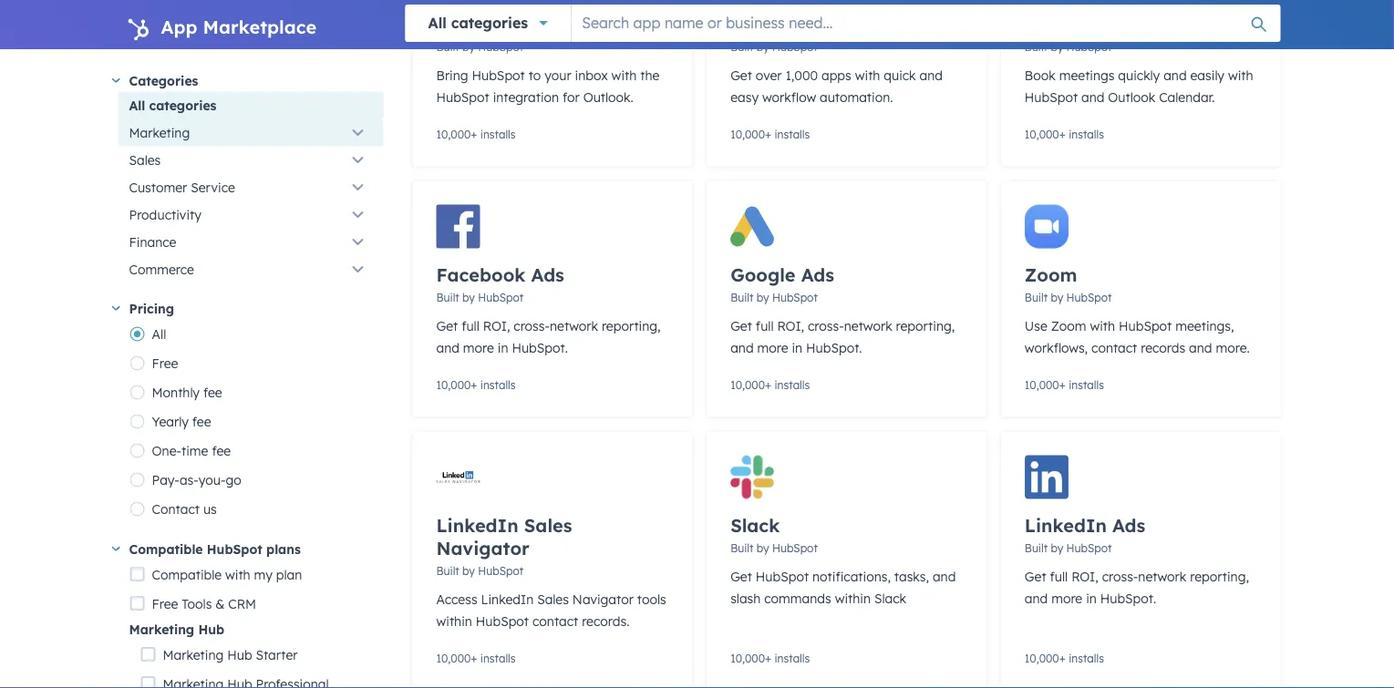 Task type: locate. For each thing, give the bounding box(es) containing it.
installs for linkedin sales navigator
[[481, 652, 516, 666]]

2 vertical spatial all
[[152, 326, 166, 342]]

2 vertical spatial fee
[[212, 443, 231, 459]]

2 horizontal spatial cross-
[[1103, 569, 1139, 585]]

get inside get over 1,000 apps with quick and easy workflow automation.
[[731, 67, 753, 83]]

roi, down linkedin ads built by hubspot
[[1072, 569, 1099, 585]]

for down your
[[563, 89, 580, 105]]

commerce
[[129, 261, 194, 277]]

2 horizontal spatial reporting,
[[1191, 569, 1250, 585]]

1 horizontal spatial get full roi, cross-network reporting, and more in hubspot.
[[731, 318, 955, 356]]

all categories link
[[118, 92, 384, 119]]

marketplace
[[203, 16, 317, 38]]

2 horizontal spatial hubspot.
[[1101, 591, 1157, 607]]

outlook up book
[[1025, 12, 1098, 35]]

ads inside linkedin ads built by hubspot
[[1113, 514, 1146, 537]]

get full roi, cross-network reporting, and more in hubspot.
[[437, 318, 661, 356], [731, 318, 955, 356], [1025, 569, 1250, 607]]

hub left starter
[[227, 648, 252, 663]]

app
[[161, 16, 197, 38]]

0 vertical spatial within
[[835, 591, 871, 607]]

2 horizontal spatial network
[[1139, 569, 1187, 585]]

hubspot.
[[512, 340, 568, 356], [807, 340, 863, 356], [1101, 591, 1157, 607]]

1 horizontal spatial network
[[845, 318, 893, 334]]

hubspot inside linkedin sales navigator built by hubspot
[[478, 564, 524, 578]]

more.
[[1217, 340, 1251, 356]]

1 horizontal spatial cross-
[[808, 318, 845, 334]]

0 horizontal spatial network
[[550, 318, 598, 334]]

full down google ads built by hubspot on the top
[[756, 318, 774, 334]]

1 vertical spatial zoom
[[1052, 318, 1087, 334]]

network for linkedin ads
[[1139, 569, 1187, 585]]

hubspot. down facebook ads built by hubspot
[[512, 340, 568, 356]]

1 vertical spatial categories
[[149, 97, 217, 113]]

cross- for facebook
[[514, 318, 550, 334]]

all categories down categories
[[129, 97, 217, 113]]

0 horizontal spatial ads
[[532, 263, 565, 286]]

free
[[152, 356, 178, 372], [152, 596, 178, 612]]

all categories inside all categories link
[[129, 97, 217, 113]]

built inside zoom built by hubspot
[[1025, 291, 1048, 304]]

cross- down facebook ads built by hubspot
[[514, 318, 550, 334]]

1 horizontal spatial navigator
[[573, 592, 634, 608]]

2 horizontal spatial ads
[[1113, 514, 1146, 537]]

1 vertical spatial all categories
[[129, 97, 217, 113]]

0 vertical spatial caret image
[[112, 306, 120, 311]]

full for linkedin
[[1051, 569, 1069, 585]]

full for facebook
[[462, 318, 480, 334]]

outlook up bring
[[437, 12, 509, 35]]

free for free
[[152, 356, 178, 372]]

ads inside google ads built by hubspot
[[802, 263, 835, 286]]

1 horizontal spatial within
[[835, 591, 871, 607]]

in
[[498, 340, 509, 356], [792, 340, 803, 356], [1087, 591, 1097, 607]]

slack down 'tasks,'
[[875, 591, 907, 607]]

1 vertical spatial marketing
[[129, 622, 194, 638]]

roi, down facebook ads built by hubspot
[[483, 318, 510, 334]]

all down categories
[[129, 97, 145, 113]]

1 vertical spatial for
[[563, 89, 580, 105]]

hubspot
[[478, 40, 524, 53], [773, 40, 818, 53], [1067, 40, 1113, 53], [472, 67, 525, 83], [437, 89, 490, 105], [1025, 89, 1078, 105], [478, 291, 524, 304], [773, 291, 818, 304], [1067, 291, 1113, 304], [1119, 318, 1173, 334], [207, 541, 263, 557], [773, 541, 818, 555], [1067, 541, 1113, 555], [478, 564, 524, 578], [756, 569, 809, 585], [476, 614, 529, 630]]

slack
[[731, 514, 780, 537], [875, 591, 907, 607]]

yearly
[[152, 414, 189, 430]]

all up bring
[[428, 14, 447, 32]]

marketing down tools
[[129, 622, 194, 638]]

sales down linkedin sales navigator built by hubspot at the left of page
[[538, 592, 569, 608]]

1 vertical spatial contact
[[533, 614, 579, 630]]

linkedin ads built by hubspot
[[1025, 514, 1146, 555]]

categories
[[451, 14, 528, 32], [149, 97, 217, 113]]

ads
[[532, 263, 565, 286], [802, 263, 835, 286], [1113, 514, 1146, 537]]

more down google ads built by hubspot on the top
[[758, 340, 789, 356]]

get up slash
[[731, 569, 753, 585]]

by inside google ads built by hubspot
[[757, 291, 770, 304]]

10,000 + installs for zapier
[[731, 128, 810, 141]]

built inside zapier built by hubspot
[[731, 40, 754, 53]]

0 horizontal spatial within
[[437, 614, 472, 630]]

marketing for marketing hub
[[129, 622, 194, 638]]

2 horizontal spatial more
[[1052, 591, 1083, 607]]

linkedin
[[437, 514, 519, 537], [1025, 514, 1108, 537], [481, 592, 534, 608]]

get up easy
[[731, 67, 753, 83]]

compatible up tools
[[152, 567, 222, 583]]

0 horizontal spatial reporting,
[[602, 318, 661, 334]]

marketing inside marketing link
[[129, 125, 190, 140]]

free up marketing hub
[[152, 596, 178, 612]]

outlook down quickly on the right of page
[[1109, 89, 1156, 105]]

hubspot. down google ads built by hubspot on the top
[[807, 340, 863, 356]]

within
[[835, 591, 871, 607], [437, 614, 472, 630]]

ads for linkedin ads
[[1113, 514, 1146, 537]]

ads inside facebook ads built by hubspot
[[532, 263, 565, 286]]

by inside outlook calendar built by hubspot
[[1051, 40, 1064, 53]]

contact inside access linkedin sales navigator tools within hubspot contact records.
[[533, 614, 579, 630]]

full down linkedin ads built by hubspot
[[1051, 569, 1069, 585]]

in for facebook
[[498, 340, 509, 356]]

roi, down google ads built by hubspot on the top
[[778, 318, 805, 334]]

2 horizontal spatial roi,
[[1072, 569, 1099, 585]]

and down google ads built by hubspot on the top
[[731, 340, 754, 356]]

2 horizontal spatial full
[[1051, 569, 1069, 585]]

outlook
[[437, 12, 509, 35], [1025, 12, 1098, 35], [1109, 89, 1156, 105]]

0 vertical spatial for
[[220, 30, 237, 46]]

get inside get hubspot notifications, tasks, and slash commands within slack
[[731, 569, 753, 585]]

zoom
[[1025, 263, 1078, 286], [1052, 318, 1087, 334]]

hubspot. for google ads
[[807, 340, 863, 356]]

hubspot. for linkedin ads
[[1101, 591, 1157, 607]]

1 horizontal spatial for
[[563, 89, 580, 105]]

free up monthly
[[152, 356, 178, 372]]

for right apps
[[220, 30, 237, 46]]

all down pricing at the left
[[152, 326, 166, 342]]

10,000
[[437, 128, 471, 141], [731, 128, 765, 141], [1025, 128, 1060, 141], [437, 379, 471, 392], [731, 379, 765, 392], [1025, 379, 1060, 392], [437, 652, 471, 666], [731, 652, 765, 666], [1025, 652, 1060, 666]]

+
[[471, 128, 478, 141], [765, 128, 772, 141], [1060, 128, 1066, 141], [471, 379, 478, 392], [765, 379, 772, 392], [1060, 379, 1066, 392], [471, 652, 478, 666], [765, 652, 772, 666], [1060, 652, 1066, 666]]

with up automation.
[[855, 67, 881, 83]]

within down notifications,
[[835, 591, 871, 607]]

2 horizontal spatial get full roi, cross-network reporting, and more in hubspot.
[[1025, 569, 1250, 607]]

contact left records
[[1092, 340, 1138, 356]]

more down facebook ads built by hubspot
[[463, 340, 494, 356]]

10,000 for google ads
[[731, 379, 765, 392]]

in for google
[[792, 340, 803, 356]]

network for facebook ads
[[550, 318, 598, 334]]

1 vertical spatial fee
[[192, 414, 211, 430]]

1 horizontal spatial roi,
[[778, 318, 805, 334]]

get full roi, cross-network reporting, and more in hubspot. down facebook ads built by hubspot
[[437, 318, 661, 356]]

contact us
[[152, 502, 217, 518]]

by inside linkedin sales navigator built by hubspot
[[463, 564, 475, 578]]

caret image
[[112, 306, 120, 311], [112, 547, 120, 552]]

contact left records. at the bottom of page
[[533, 614, 579, 630]]

and right quick
[[920, 67, 943, 83]]

in down facebook ads built by hubspot
[[498, 340, 509, 356]]

with right 'easily'
[[1229, 67, 1254, 83]]

0 vertical spatial free
[[152, 356, 178, 372]]

0 horizontal spatial outlook
[[437, 12, 509, 35]]

2 horizontal spatial in
[[1087, 591, 1097, 607]]

by inside zoom built by hubspot
[[1051, 291, 1064, 304]]

1 free from the top
[[152, 356, 178, 372]]

built inside linkedin ads built by hubspot
[[1025, 541, 1048, 555]]

1 horizontal spatial hub
[[227, 648, 252, 663]]

10,000 + installs for zoom
[[1025, 379, 1105, 392]]

over
[[756, 67, 782, 83]]

installs for outlook
[[481, 128, 516, 141]]

roi, for google
[[778, 318, 805, 334]]

marketing down categories
[[129, 125, 190, 140]]

workflow
[[763, 89, 817, 105]]

compatible down contact
[[129, 541, 203, 557]]

cross- for linkedin
[[1103, 569, 1139, 585]]

yearly fee
[[152, 414, 211, 430]]

0 vertical spatial all categories
[[428, 14, 528, 32]]

linkedin inside linkedin sales navigator built by hubspot
[[437, 514, 519, 537]]

installs for facebook ads
[[481, 379, 516, 392]]

with
[[612, 67, 637, 83], [855, 67, 881, 83], [1229, 67, 1254, 83], [1091, 318, 1116, 334], [225, 567, 251, 583]]

0 horizontal spatial more
[[463, 340, 494, 356]]

1 vertical spatial navigator
[[573, 592, 634, 608]]

1 horizontal spatial slack
[[875, 591, 907, 607]]

slack built by hubspot
[[731, 514, 818, 555]]

full down facebook ads built by hubspot
[[462, 318, 480, 334]]

navigator
[[437, 537, 530, 560], [573, 592, 634, 608]]

hub down free tools & crm
[[198, 622, 225, 638]]

customer
[[129, 179, 187, 195]]

us
[[203, 502, 217, 518]]

get for facebook
[[437, 318, 458, 334]]

and inside use zoom with hubspot meetings, workflows, contact records and more.
[[1190, 340, 1213, 356]]

installs for zapier
[[775, 128, 810, 141]]

productivity link
[[118, 201, 384, 229]]

with down zoom built by hubspot
[[1091, 318, 1116, 334]]

by inside slack built by hubspot
[[757, 541, 770, 555]]

compatible for compatible hubspot plans
[[129, 541, 203, 557]]

2 horizontal spatial outlook
[[1109, 89, 1156, 105]]

get down linkedin ads built by hubspot
[[1025, 569, 1047, 585]]

1 horizontal spatial in
[[792, 340, 803, 356]]

0 horizontal spatial get full roi, cross-network reporting, and more in hubspot.
[[437, 318, 661, 356]]

essential apps for sales link
[[118, 21, 384, 55]]

and down facebook at left
[[437, 340, 460, 356]]

0 vertical spatial navigator
[[437, 537, 530, 560]]

zoom up use
[[1025, 263, 1078, 286]]

2 horizontal spatial all
[[428, 14, 447, 32]]

get over 1,000 apps with quick and easy workflow automation.
[[731, 67, 943, 105]]

fee up the "time"
[[192, 414, 211, 430]]

and right 'tasks,'
[[933, 569, 956, 585]]

navigator up records. at the bottom of page
[[573, 592, 634, 608]]

by inside facebook ads built by hubspot
[[463, 291, 475, 304]]

1 vertical spatial caret image
[[112, 547, 120, 552]]

0 vertical spatial fee
[[203, 385, 222, 401]]

all
[[428, 14, 447, 32], [129, 97, 145, 113], [152, 326, 166, 342]]

sales up customer
[[129, 152, 161, 168]]

more for facebook
[[463, 340, 494, 356]]

0 vertical spatial zoom
[[1025, 263, 1078, 286]]

compatible
[[129, 541, 203, 557], [152, 567, 222, 583]]

sales
[[241, 30, 273, 46], [129, 152, 161, 168], [524, 514, 572, 537], [538, 592, 569, 608]]

free tools & crm
[[152, 596, 256, 612]]

slack up slash
[[731, 514, 780, 537]]

network for google ads
[[845, 318, 893, 334]]

categories down categories
[[149, 97, 217, 113]]

and down meetings,
[[1190, 340, 1213, 356]]

built inside facebook ads built by hubspot
[[437, 291, 460, 304]]

navigator inside linkedin sales navigator built by hubspot
[[437, 537, 530, 560]]

categories inside the "all categories" popup button
[[451, 14, 528, 32]]

sales inside access linkedin sales navigator tools within hubspot contact records.
[[538, 592, 569, 608]]

outlook inside outlook calendar built by hubspot
[[1025, 12, 1098, 35]]

10,000 + installs for outlook
[[437, 128, 516, 141]]

and up 'calendar.'
[[1164, 67, 1187, 83]]

1 horizontal spatial ads
[[802, 263, 835, 286]]

more
[[463, 340, 494, 356], [758, 340, 789, 356], [1052, 591, 1083, 607]]

1 horizontal spatial more
[[758, 340, 789, 356]]

workflows,
[[1025, 340, 1089, 356]]

1 vertical spatial within
[[437, 614, 472, 630]]

hub for marketing hub starter
[[227, 648, 252, 663]]

Search app name or business need... search field
[[572, 5, 1281, 41]]

1 horizontal spatial outlook
[[1025, 12, 1098, 35]]

within down access
[[437, 614, 472, 630]]

0 vertical spatial hub
[[198, 622, 225, 638]]

pricing button
[[112, 298, 384, 320]]

get down "google"
[[731, 318, 753, 334]]

1 vertical spatial free
[[152, 596, 178, 612]]

linkedin inside linkedin ads built by hubspot
[[1025, 514, 1108, 537]]

0 horizontal spatial hubspot.
[[512, 340, 568, 356]]

1 vertical spatial hub
[[227, 648, 252, 663]]

0 horizontal spatial navigator
[[437, 537, 530, 560]]

outlook for calendar
[[1025, 12, 1098, 35]]

+ for linkedin ads
[[1060, 652, 1066, 666]]

0 vertical spatial contact
[[1092, 340, 1138, 356]]

installs for outlook calendar
[[1069, 128, 1105, 141]]

in down google ads built by hubspot on the top
[[792, 340, 803, 356]]

0 horizontal spatial roi,
[[483, 318, 510, 334]]

get full roi, cross-network reporting, and more in hubspot. down google ads built by hubspot on the top
[[731, 318, 955, 356]]

by
[[463, 40, 475, 53], [757, 40, 770, 53], [1051, 40, 1064, 53], [463, 291, 475, 304], [757, 291, 770, 304], [1051, 291, 1064, 304], [757, 541, 770, 555], [1051, 541, 1064, 555], [463, 564, 475, 578]]

google ads built by hubspot
[[731, 263, 835, 304]]

2 caret image from the top
[[112, 547, 120, 552]]

0 horizontal spatial in
[[498, 340, 509, 356]]

hubspot inside dropdown button
[[207, 541, 263, 557]]

with left the
[[612, 67, 637, 83]]

caret image inside pricing dropdown button
[[112, 306, 120, 311]]

navigator up access
[[437, 537, 530, 560]]

fee right monthly
[[203, 385, 222, 401]]

in for linkedin
[[1087, 591, 1097, 607]]

installs
[[481, 128, 516, 141], [775, 128, 810, 141], [1069, 128, 1105, 141], [481, 379, 516, 392], [775, 379, 810, 392], [1069, 379, 1105, 392], [481, 652, 516, 666], [775, 652, 810, 666], [1069, 652, 1105, 666]]

hubspot inside outlook built by hubspot
[[478, 40, 524, 53]]

caret image
[[112, 78, 120, 83]]

more for linkedin
[[1052, 591, 1083, 607]]

fee right the "time"
[[212, 443, 231, 459]]

hubspot inside zapier built by hubspot
[[773, 40, 818, 53]]

caret image inside compatible hubspot plans dropdown button
[[112, 547, 120, 552]]

1 vertical spatial compatible
[[152, 567, 222, 583]]

zoom inside use zoom with hubspot meetings, workflows, contact records and more.
[[1052, 318, 1087, 334]]

1 horizontal spatial all categories
[[428, 14, 528, 32]]

0 horizontal spatial categories
[[149, 97, 217, 113]]

productivity
[[129, 207, 202, 223]]

1 horizontal spatial categories
[[451, 14, 528, 32]]

use
[[1025, 318, 1048, 334]]

all categories up bring
[[428, 14, 528, 32]]

within inside get hubspot notifications, tasks, and slash commands within slack
[[835, 591, 871, 607]]

installs for linkedin ads
[[1069, 652, 1105, 666]]

outlook calendar built by hubspot
[[1025, 12, 1187, 53]]

1 horizontal spatial full
[[756, 318, 774, 334]]

compatible hubspot plans
[[129, 541, 301, 557]]

outlook built by hubspot
[[437, 12, 524, 53]]

2 vertical spatial marketing
[[163, 648, 224, 663]]

hubspot. down linkedin ads built by hubspot
[[1101, 591, 1157, 607]]

free inside pricing group
[[152, 356, 178, 372]]

compatible inside dropdown button
[[129, 541, 203, 557]]

caret image for compatible hubspot plans
[[112, 547, 120, 552]]

0 vertical spatial categories
[[451, 14, 528, 32]]

categories up bring
[[451, 14, 528, 32]]

0 horizontal spatial cross-
[[514, 318, 550, 334]]

0 horizontal spatial full
[[462, 318, 480, 334]]

0 horizontal spatial for
[[220, 30, 237, 46]]

bring
[[437, 67, 469, 83]]

linkedin sales navigator built by hubspot
[[437, 514, 572, 578]]

with inside get over 1,000 apps with quick and easy workflow automation.
[[855, 67, 881, 83]]

2 free from the top
[[152, 596, 178, 612]]

1 vertical spatial slack
[[875, 591, 907, 607]]

get for slack
[[731, 569, 753, 585]]

and
[[920, 67, 943, 83], [1164, 67, 1187, 83], [1082, 89, 1105, 105], [437, 340, 460, 356], [731, 340, 754, 356], [1190, 340, 1213, 356], [933, 569, 956, 585], [1025, 591, 1049, 607]]

sales link
[[118, 146, 384, 174]]

+ for zapier
[[765, 128, 772, 141]]

calendar
[[1103, 12, 1187, 35]]

get full roi, cross-network reporting, and more in hubspot. down linkedin ads built by hubspot
[[1025, 569, 1250, 607]]

get down facebook at left
[[437, 318, 458, 334]]

0 vertical spatial marketing
[[129, 125, 190, 140]]

0 horizontal spatial all
[[129, 97, 145, 113]]

ads for google ads
[[802, 263, 835, 286]]

0 vertical spatial all
[[428, 14, 447, 32]]

0 horizontal spatial hub
[[198, 622, 225, 638]]

1 horizontal spatial all
[[152, 326, 166, 342]]

fee
[[203, 385, 222, 401], [192, 414, 211, 430], [212, 443, 231, 459]]

cross- down google ads built by hubspot on the top
[[808, 318, 845, 334]]

sales up access linkedin sales navigator tools within hubspot contact records.
[[524, 514, 572, 537]]

1 horizontal spatial reporting,
[[896, 318, 955, 334]]

zoom up "workflows,"
[[1052, 318, 1087, 334]]

0 vertical spatial compatible
[[129, 541, 203, 557]]

full
[[462, 318, 480, 334], [756, 318, 774, 334], [1051, 569, 1069, 585]]

free inside compatible hubspot plans group
[[152, 596, 178, 612]]

hubspot inside get hubspot notifications, tasks, and slash commands within slack
[[756, 569, 809, 585]]

installs for zoom
[[1069, 379, 1105, 392]]

cross- down linkedin ads built by hubspot
[[1103, 569, 1139, 585]]

1 caret image from the top
[[112, 306, 120, 311]]

0 vertical spatial slack
[[731, 514, 780, 537]]

0 horizontal spatial contact
[[533, 614, 579, 630]]

1 horizontal spatial hubspot.
[[807, 340, 863, 356]]

in down linkedin ads built by hubspot
[[1087, 591, 1097, 607]]

all categories inside the "all categories" popup button
[[428, 14, 528, 32]]

hubspot inside book meetings quickly and easily with hubspot and outlook calendar.
[[1025, 89, 1078, 105]]

use zoom with hubspot meetings, workflows, contact records and more.
[[1025, 318, 1251, 356]]

0 horizontal spatial all categories
[[129, 97, 217, 113]]

and down linkedin ads built by hubspot
[[1025, 591, 1049, 607]]

get
[[731, 67, 753, 83], [437, 318, 458, 334], [731, 318, 753, 334], [731, 569, 753, 585], [1025, 569, 1047, 585]]

outlook inside outlook built by hubspot
[[437, 12, 509, 35]]

integration
[[493, 89, 559, 105]]

for
[[220, 30, 237, 46], [563, 89, 580, 105]]

for inside essential apps for sales link
[[220, 30, 237, 46]]

hubspot inside google ads built by hubspot
[[773, 291, 818, 304]]

marketing hub starter
[[163, 648, 298, 663]]

0 horizontal spatial slack
[[731, 514, 780, 537]]

10,000 for linkedin ads
[[1025, 652, 1060, 666]]

hubspot inside use zoom with hubspot meetings, workflows, contact records and more.
[[1119, 318, 1173, 334]]

apps
[[186, 30, 217, 46]]

more down linkedin ads built by hubspot
[[1052, 591, 1083, 607]]

more for google
[[758, 340, 789, 356]]

compatible hubspot plans group
[[129, 590, 384, 689]]

1 horizontal spatial contact
[[1092, 340, 1138, 356]]

marketing down marketing hub
[[163, 648, 224, 663]]

roi, for facebook
[[483, 318, 510, 334]]

automation.
[[820, 89, 894, 105]]

full for google
[[756, 318, 774, 334]]

with inside "bring hubspot to your inbox with the hubspot integration for outlook."
[[612, 67, 637, 83]]

and inside get hubspot notifications, tasks, and slash commands within slack
[[933, 569, 956, 585]]



Task type: vqa. For each thing, say whether or not it's contained in the screenshot.
Commerce
yes



Task type: describe. For each thing, give the bounding box(es) containing it.
meetings
[[1060, 67, 1115, 83]]

my
[[254, 567, 273, 583]]

hubspot inside zoom built by hubspot
[[1067, 291, 1113, 304]]

starter
[[256, 648, 298, 663]]

go
[[226, 472, 242, 488]]

sales up categories dropdown button
[[241, 30, 273, 46]]

pay-as-you-go
[[152, 472, 242, 488]]

access linkedin sales navigator tools within hubspot contact records.
[[437, 592, 667, 630]]

built inside google ads built by hubspot
[[731, 291, 754, 304]]

marketing link
[[118, 119, 384, 146]]

all inside popup button
[[428, 14, 447, 32]]

built inside linkedin sales navigator built by hubspot
[[437, 564, 460, 578]]

with inside use zoom with hubspot meetings, workflows, contact records and more.
[[1091, 318, 1116, 334]]

access
[[437, 592, 478, 608]]

+ for zoom
[[1060, 379, 1066, 392]]

10,000 for facebook ads
[[437, 379, 471, 392]]

+ for outlook calendar
[[1060, 128, 1066, 141]]

finance
[[129, 234, 177, 250]]

customer service
[[129, 179, 235, 195]]

essential
[[129, 30, 182, 46]]

10,000 for slack
[[731, 652, 765, 666]]

essential apps for sales
[[129, 30, 273, 46]]

zoom built by hubspot
[[1025, 263, 1113, 304]]

for inside "bring hubspot to your inbox with the hubspot integration for outlook."
[[563, 89, 580, 105]]

book
[[1025, 67, 1056, 83]]

linkedin for navigator
[[437, 514, 519, 537]]

records.
[[582, 614, 630, 630]]

records
[[1142, 340, 1186, 356]]

hubspot inside linkedin ads built by hubspot
[[1067, 541, 1113, 555]]

as-
[[180, 472, 199, 488]]

facebook ads built by hubspot
[[437, 263, 565, 304]]

and inside get over 1,000 apps with quick and easy workflow automation.
[[920, 67, 943, 83]]

contact inside use zoom with hubspot meetings, workflows, contact records and more.
[[1092, 340, 1138, 356]]

10,000 + installs for facebook ads
[[437, 379, 516, 392]]

10,000 for outlook calendar
[[1025, 128, 1060, 141]]

the
[[641, 67, 660, 83]]

hubspot. for facebook ads
[[512, 340, 568, 356]]

and down 'meetings'
[[1082, 89, 1105, 105]]

navigator inside access linkedin sales navigator tools within hubspot contact records.
[[573, 592, 634, 608]]

finance link
[[118, 229, 384, 256]]

marketing hub
[[129, 622, 225, 638]]

installs for google ads
[[775, 379, 810, 392]]

installs for slack
[[775, 652, 810, 666]]

10,000 for outlook
[[437, 128, 471, 141]]

sales inside linkedin sales navigator built by hubspot
[[524, 514, 572, 537]]

reporting, for google ads
[[896, 318, 955, 334]]

fee for yearly fee
[[192, 414, 211, 430]]

get for google
[[731, 318, 753, 334]]

cross- for google
[[808, 318, 845, 334]]

10,000 + installs for slack
[[731, 652, 810, 666]]

compatible with my plan
[[152, 567, 302, 583]]

quickly
[[1119, 67, 1161, 83]]

to
[[529, 67, 541, 83]]

time
[[182, 443, 208, 459]]

10,000 + installs for google ads
[[731, 379, 810, 392]]

get hubspot notifications, tasks, and slash commands within slack
[[731, 569, 956, 607]]

easy
[[731, 89, 759, 105]]

get full roi, cross-network reporting, and more in hubspot. for linkedin ads
[[1025, 569, 1250, 607]]

10,000 for zapier
[[731, 128, 765, 141]]

commands
[[765, 591, 832, 607]]

by inside zapier built by hubspot
[[757, 40, 770, 53]]

hubspot inside access linkedin sales navigator tools within hubspot contact records.
[[476, 614, 529, 630]]

fee for monthly fee
[[203, 385, 222, 401]]

tasks,
[[895, 569, 930, 585]]

10,000 + installs for linkedin ads
[[1025, 652, 1105, 666]]

google
[[731, 263, 796, 286]]

one-
[[152, 443, 182, 459]]

categories button
[[112, 70, 384, 92]]

categories inside all categories link
[[149, 97, 217, 113]]

zapier built by hubspot
[[731, 12, 818, 53]]

10,000 for linkedin sales navigator
[[437, 652, 471, 666]]

hubspot inside slack built by hubspot
[[773, 541, 818, 555]]

slack inside slack built by hubspot
[[731, 514, 780, 537]]

10,000 for zoom
[[1025, 379, 1060, 392]]

commerce link
[[118, 256, 384, 283]]

free for free tools & crm
[[152, 596, 178, 612]]

&
[[216, 596, 225, 612]]

plan
[[276, 567, 302, 583]]

get for linkedin
[[1025, 569, 1047, 585]]

service
[[191, 179, 235, 195]]

+ for google ads
[[765, 379, 772, 392]]

compatible for compatible with my plan
[[152, 567, 222, 583]]

easily
[[1191, 67, 1225, 83]]

meetings,
[[1176, 318, 1235, 334]]

reporting, for linkedin ads
[[1191, 569, 1250, 585]]

ads for facebook ads
[[532, 263, 565, 286]]

+ for slack
[[765, 652, 772, 666]]

by inside outlook built by hubspot
[[463, 40, 475, 53]]

sales inside "link"
[[129, 152, 161, 168]]

hubspot inside outlook calendar built by hubspot
[[1067, 40, 1113, 53]]

hubspot inside facebook ads built by hubspot
[[478, 291, 524, 304]]

marketing for marketing
[[129, 125, 190, 140]]

book meetings quickly and easily with hubspot and outlook calendar.
[[1025, 67, 1254, 105]]

tools
[[638, 592, 667, 608]]

categories
[[129, 73, 198, 88]]

pay-
[[152, 472, 180, 488]]

+ for outlook
[[471, 128, 478, 141]]

monthly
[[152, 385, 200, 401]]

crm
[[228, 596, 256, 612]]

1,000
[[786, 67, 818, 83]]

+ for facebook ads
[[471, 379, 478, 392]]

all categories button
[[406, 5, 571, 42]]

tools
[[182, 596, 212, 612]]

caret image for pricing
[[112, 306, 120, 311]]

slack inside get hubspot notifications, tasks, and slash commands within slack
[[875, 591, 907, 607]]

by inside linkedin ads built by hubspot
[[1051, 541, 1064, 555]]

linkedin for built
[[1025, 514, 1108, 537]]

inbox
[[575, 67, 608, 83]]

roi, for linkedin
[[1072, 569, 1099, 585]]

get full roi, cross-network reporting, and more in hubspot. for google ads
[[731, 318, 955, 356]]

marketing for marketing hub starter
[[163, 648, 224, 663]]

reporting, for facebook ads
[[602, 318, 661, 334]]

contact
[[152, 502, 200, 518]]

10,000 + installs for linkedin sales navigator
[[437, 652, 516, 666]]

with left my
[[225, 567, 251, 583]]

pricing group
[[129, 320, 384, 524]]

built inside outlook built by hubspot
[[437, 40, 460, 53]]

compatible hubspot plans button
[[112, 539, 384, 561]]

outlook.
[[584, 89, 634, 105]]

zapier
[[731, 12, 791, 35]]

+ for linkedin sales navigator
[[471, 652, 478, 666]]

get full roi, cross-network reporting, and more in hubspot. for facebook ads
[[437, 318, 661, 356]]

built inside slack built by hubspot
[[731, 541, 754, 555]]

your
[[545, 67, 572, 83]]

outlook for built
[[437, 12, 509, 35]]

built inside outlook calendar built by hubspot
[[1025, 40, 1048, 53]]

plans
[[267, 541, 301, 557]]

you-
[[199, 472, 226, 488]]

app marketplace
[[161, 16, 317, 38]]

pricing
[[129, 301, 174, 317]]

outlook inside book meetings quickly and easily with hubspot and outlook calendar.
[[1109, 89, 1156, 105]]

with inside book meetings quickly and easily with hubspot and outlook calendar.
[[1229, 67, 1254, 83]]

customer service link
[[118, 174, 384, 201]]

10,000 + installs for outlook calendar
[[1025, 128, 1105, 141]]

facebook
[[437, 263, 526, 286]]

calendar.
[[1160, 89, 1216, 105]]

quick
[[884, 67, 917, 83]]

linkedin inside access linkedin sales navigator tools within hubspot contact records.
[[481, 592, 534, 608]]

one-time fee
[[152, 443, 231, 459]]

notifications,
[[813, 569, 891, 585]]

apps
[[822, 67, 852, 83]]

get for zapier
[[731, 67, 753, 83]]

slash
[[731, 591, 761, 607]]

within inside access linkedin sales navigator tools within hubspot contact records.
[[437, 614, 472, 630]]

all inside pricing group
[[152, 326, 166, 342]]

hub for marketing hub
[[198, 622, 225, 638]]

bring hubspot to your inbox with the hubspot integration for outlook.
[[437, 67, 660, 105]]

zoom inside zoom built by hubspot
[[1025, 263, 1078, 286]]

1 vertical spatial all
[[129, 97, 145, 113]]



